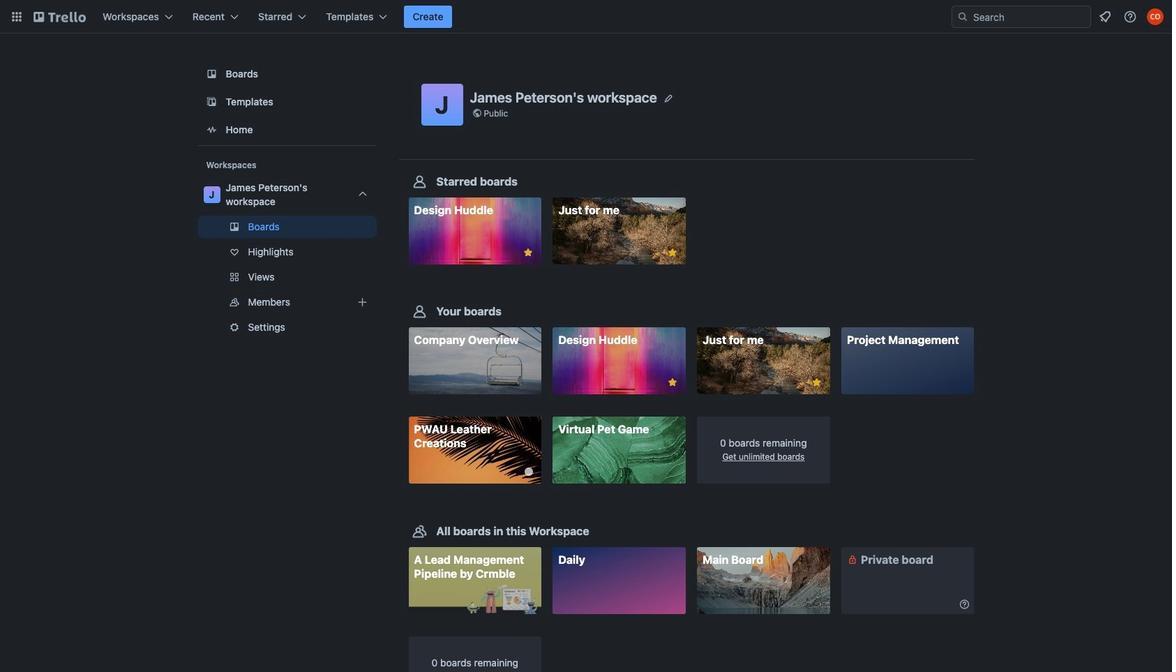 Task type: vqa. For each thing, say whether or not it's contained in the screenshot.
Open information menu image
yes



Task type: locate. For each thing, give the bounding box(es) containing it.
christina overa (christinaovera) image
[[1147, 8, 1164, 25]]

click to unstar this board. it will be removed from your starred list. image
[[522, 246, 535, 259], [811, 376, 823, 389]]

home image
[[203, 121, 220, 138]]

0 vertical spatial click to unstar this board. it will be removed from your starred list. image
[[666, 246, 679, 259]]

0 vertical spatial click to unstar this board. it will be removed from your starred list. image
[[522, 246, 535, 259]]

sm image
[[846, 552, 860, 566], [958, 597, 972, 611]]

primary element
[[0, 0, 1172, 33]]

1 horizontal spatial sm image
[[958, 597, 972, 611]]

1 click to unstar this board. it will be removed from your starred list. image from the top
[[666, 246, 679, 259]]

0 vertical spatial sm image
[[846, 552, 860, 566]]

board image
[[203, 66, 220, 82]]

1 vertical spatial click to unstar this board. it will be removed from your starred list. image
[[811, 376, 823, 389]]

click to unstar this board. it will be removed from your starred list. image
[[666, 246, 679, 259], [666, 376, 679, 389]]

1 vertical spatial click to unstar this board. it will be removed from your starred list. image
[[666, 376, 679, 389]]

0 horizontal spatial sm image
[[846, 552, 860, 566]]

0 notifications image
[[1097, 8, 1114, 25]]

1 vertical spatial sm image
[[958, 597, 972, 611]]

1 horizontal spatial click to unstar this board. it will be removed from your starred list. image
[[811, 376, 823, 389]]

2 click to unstar this board. it will be removed from your starred list. image from the top
[[666, 376, 679, 389]]



Task type: describe. For each thing, give the bounding box(es) containing it.
back to home image
[[33, 6, 86, 28]]

template board image
[[203, 94, 220, 110]]

add image
[[354, 294, 371, 311]]

open information menu image
[[1124, 10, 1138, 24]]

there is new activity on this board. image
[[525, 468, 533, 476]]

Search field
[[969, 7, 1091, 27]]

search image
[[958, 11, 969, 22]]

0 horizontal spatial click to unstar this board. it will be removed from your starred list. image
[[522, 246, 535, 259]]



